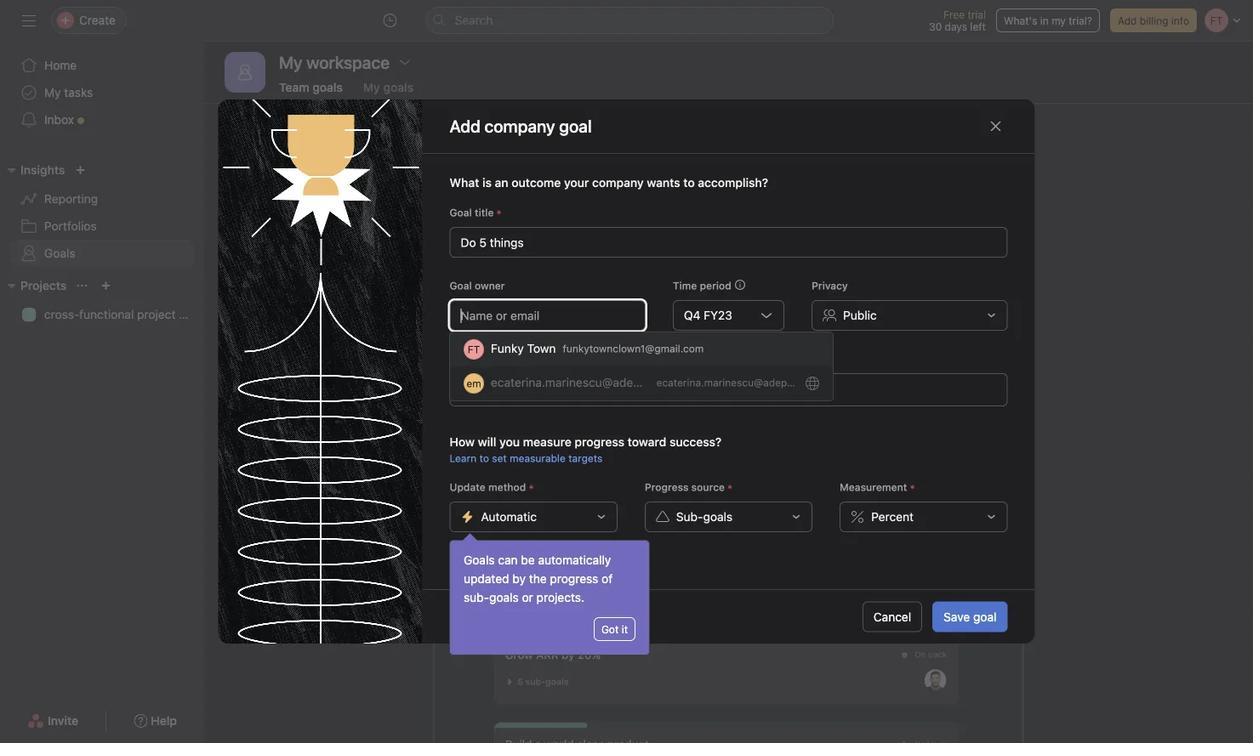 Task type: locate. For each thing, give the bounding box(es) containing it.
what's in my trial? button
[[996, 9, 1100, 32]]

progress source
[[645, 482, 725, 494]]

2 horizontal spatial to
[[898, 228, 911, 245]]

title
[[475, 207, 494, 219]]

progress up targets
[[575, 435, 625, 449]]

portfolios link
[[10, 213, 194, 240]]

toward success?
[[628, 435, 722, 449]]

add for add company goal
[[450, 116, 481, 136]]

progress down automatically
[[550, 572, 599, 586]]

0 horizontal spatial in
[[304, 393, 312, 405]]

0 vertical spatial your
[[564, 176, 589, 190]]

add top-level goals to help teams prioritize and connect work to your organization's objectives.
[[516, 228, 941, 265]]

is
[[483, 176, 492, 190]]

free trial 30 days left
[[929, 9, 986, 32]]

sub-
[[464, 591, 489, 605]]

ecaterina.marinescu@adept.ai down 'funky town funkytownclown1@gmail.com'
[[491, 376, 657, 390]]

percent button
[[840, 502, 1008, 533]]

home
[[44, 58, 77, 72]]

my tasks
[[44, 86, 93, 100]]

1 vertical spatial goal
[[974, 610, 997, 624]]

method
[[488, 482, 526, 494]]

add company goal
[[450, 116, 592, 136]]

to left "set"
[[480, 453, 489, 465]]

Name or email text field
[[450, 300, 646, 331]]

in left my
[[1041, 14, 1049, 26]]

goals
[[44, 246, 75, 260], [464, 554, 495, 568]]

my inside global element
[[44, 86, 61, 100]]

add billing info button
[[1110, 9, 1197, 32]]

to inside 'how will you measure progress toward success? learn to set measurable targets'
[[480, 453, 489, 465]]

0 horizontal spatial your
[[564, 176, 589, 190]]

got it
[[602, 624, 628, 636]]

my for my tasks
[[44, 86, 61, 100]]

set
[[589, 187, 619, 211]]

add inside dialog
[[450, 116, 481, 136]]

wants
[[647, 176, 680, 190]]

goals inside goals can be automatically updated by the progress of sub-goals or projects.
[[464, 554, 495, 568]]

level
[[571, 228, 599, 245]]

free
[[944, 9, 965, 20]]

ecaterina.marinescu@adept.ai inside the ecaterina.marinescu@adept.ai ecaterina.marinescu@adept.ai
[[657, 377, 802, 389]]

to right work
[[898, 228, 911, 245]]

inbox
[[44, 113, 74, 127]]

1 horizontal spatial and
[[784, 228, 807, 245]]

public button
[[812, 300, 1008, 331]]

required image for percent
[[907, 483, 918, 493]]

1 horizontal spatial my
[[363, 80, 380, 94]]

required image for sub-goals
[[725, 483, 735, 493]]

2 goal from the top
[[450, 280, 472, 292]]

or
[[522, 591, 533, 605]]

0 horizontal spatial goal
[[730, 303, 753, 317]]

billing
[[1140, 14, 1169, 26]]

home link
[[10, 52, 194, 79]]

teams
[[686, 228, 723, 245]]

time
[[673, 280, 697, 292]]

1 horizontal spatial goal
[[974, 610, 997, 624]]

in
[[1041, 14, 1049, 26], [304, 393, 312, 405]]

measure
[[523, 435, 572, 449]]

0 horizontal spatial my
[[44, 86, 61, 100]]

q4 fy23
[[684, 308, 733, 323]]

0 vertical spatial and
[[623, 187, 658, 211]]

goals down portfolios
[[44, 246, 75, 260]]

connect
[[811, 228, 861, 245]]

30
[[929, 20, 942, 32]]

required image down an
[[494, 208, 504, 218]]

how
[[450, 435, 475, 449]]

they
[[347, 378, 368, 390]]

required image up sub-goals dropdown button
[[725, 483, 735, 493]]

0 horizontal spatial required image
[[494, 208, 504, 218]]

got it button
[[594, 618, 636, 642]]

insights element
[[0, 155, 204, 271]]

add
[[360, 363, 379, 374]]

your inside add company goal dialog
[[564, 176, 589, 190]]

and up objectives.
[[784, 228, 807, 245]]

cannot
[[324, 363, 358, 374]]

1 vertical spatial goal
[[450, 280, 472, 292]]

0 vertical spatial progress
[[575, 435, 625, 449]]

0 vertical spatial goals
[[44, 246, 75, 260]]

my for my goals
[[363, 80, 380, 94]]

hide sidebar image
[[22, 14, 36, 27]]

1 horizontal spatial goals
[[464, 554, 495, 568]]

my down my workspace
[[363, 80, 380, 94]]

this
[[381, 363, 399, 374], [315, 393, 333, 405]]

1 vertical spatial your
[[914, 228, 941, 245]]

funkytownclown1@gmail.com
[[563, 343, 704, 355]]

goals inside goals can be automatically updated by the progress of sub-goals or projects.
[[489, 591, 519, 605]]

you cannot add this user because they are a guest in this domain tooltip
[[294, 354, 442, 414]]

required image
[[494, 208, 504, 218], [725, 483, 735, 493], [907, 483, 918, 493]]

1 vertical spatial this
[[315, 393, 333, 405]]

1 vertical spatial in
[[304, 393, 312, 405]]

2 horizontal spatial required image
[[907, 483, 918, 493]]

this down because
[[315, 393, 333, 405]]

cross-
[[44, 308, 79, 322]]

and
[[623, 187, 658, 211], [784, 228, 807, 245]]

and inside add top-level goals to help teams prioritize and connect work to your organization's objectives.
[[784, 228, 807, 245]]

0 horizontal spatial to
[[480, 453, 489, 465]]

1 horizontal spatial in
[[1041, 14, 1049, 26]]

add for add billing info
[[1118, 14, 1137, 26]]

what's in my trial?
[[1004, 14, 1093, 26]]

1 horizontal spatial to
[[640, 228, 652, 245]]

close this dialog image
[[989, 120, 1003, 133]]

to accomplish?
[[684, 176, 768, 190]]

0 horizontal spatial goals
[[44, 246, 75, 260]]

in down because
[[304, 393, 312, 405]]

0 vertical spatial goal
[[450, 207, 472, 219]]

it
[[622, 624, 628, 636]]

will
[[478, 435, 497, 449]]

in inside the you cannot add this user because they are a guest in this domain
[[304, 393, 312, 405]]

1 goal from the top
[[450, 207, 472, 219]]

0 vertical spatial goal
[[730, 303, 753, 317]]

this up the a
[[381, 363, 399, 374]]

the
[[529, 572, 547, 586]]

by
[[513, 572, 526, 586]]

goal
[[730, 303, 753, 317], [974, 610, 997, 624]]

my
[[1052, 14, 1066, 26]]

1 vertical spatial progress
[[550, 572, 599, 586]]

your right work
[[914, 228, 941, 245]]

my left tasks on the top left of page
[[44, 86, 61, 100]]

how will you measure progress toward success? learn to set measurable targets
[[450, 435, 722, 465]]

add
[[1118, 14, 1137, 26], [450, 116, 481, 136], [516, 228, 541, 245], [705, 303, 727, 317]]

1 vertical spatial goals
[[464, 554, 495, 568]]

automatic button
[[450, 502, 618, 533]]

1 horizontal spatial required image
[[725, 483, 735, 493]]

targets
[[569, 453, 603, 465]]

invite
[[48, 714, 78, 728]]

1 horizontal spatial your
[[914, 228, 941, 245]]

you
[[304, 363, 322, 374]]

q4
[[684, 308, 701, 323]]

0 vertical spatial in
[[1041, 14, 1049, 26]]

goal inside dialog
[[974, 610, 997, 624]]

learn to set measurable targets link
[[450, 453, 603, 465]]

save
[[944, 610, 970, 624]]

goal left owner in the left of the page
[[450, 280, 472, 292]]

and right set
[[623, 187, 658, 211]]

add company goal dialog
[[218, 100, 1035, 644]]

members
[[450, 353, 496, 365]]

strategic goals
[[736, 187, 869, 211]]

1 vertical spatial and
[[784, 228, 807, 245]]

search list box
[[426, 7, 834, 34]]

goal left title on the top
[[450, 207, 472, 219]]

ecaterina.marinescu@adept.ai ecaterina.marinescu@adept.ai
[[491, 376, 802, 390]]

1 horizontal spatial this
[[381, 363, 399, 374]]

goals up "updated"
[[464, 554, 495, 568]]

of
[[602, 572, 613, 586]]

set
[[492, 453, 507, 465]]

goals for sub-goals
[[703, 510, 733, 524]]

goals
[[313, 80, 343, 94], [383, 80, 414, 94], [603, 228, 636, 245], [703, 510, 733, 524], [489, 591, 519, 605]]

automatically
[[538, 554, 611, 568]]

required image up percent dropdown button on the bottom right of page
[[907, 483, 918, 493]]

goals inside insights 'element'
[[44, 246, 75, 260]]

user
[[402, 363, 423, 374]]

add billing info
[[1118, 14, 1190, 26]]

town
[[527, 342, 556, 356]]

insights button
[[0, 160, 65, 180]]

add inside add top-level goals to help teams prioritize and connect work to your organization's objectives.
[[516, 228, 541, 245]]

your right the outcome
[[564, 176, 589, 190]]

Enter goal name text field
[[450, 227, 1008, 258]]

goals inside dropdown button
[[703, 510, 733, 524]]

measurement
[[840, 482, 907, 494]]

objectives.
[[740, 249, 807, 265]]

to left help
[[640, 228, 652, 245]]

ecaterina.marinescu@adept.ai down q4 fy23 dropdown button
[[657, 377, 802, 389]]

cross-functional project plan link
[[10, 301, 202, 328]]



Task type: describe. For each thing, give the bounding box(es) containing it.
achieve
[[662, 187, 732, 211]]

progress inside 'how will you measure progress toward success? learn to set measurable targets'
[[575, 435, 625, 449]]

goal for add goal
[[730, 303, 753, 317]]

progress
[[645, 482, 689, 494]]

project
[[137, 308, 176, 322]]

measurable
[[510, 453, 566, 465]]

percent
[[872, 510, 914, 524]]

funky town option
[[450, 333, 833, 367]]

projects
[[20, 279, 67, 293]]

are
[[371, 378, 386, 390]]

team goals
[[279, 80, 343, 94]]

in inside button
[[1041, 14, 1049, 26]]

help
[[655, 228, 682, 245]]

funky
[[491, 342, 524, 356]]

outcome
[[512, 176, 561, 190]]

goal for goal title
[[450, 207, 472, 219]]

em
[[467, 378, 481, 390]]

top-
[[545, 228, 571, 245]]

my goals
[[363, 80, 414, 94]]

left
[[970, 20, 986, 32]]

company
[[592, 176, 644, 190]]

inbox link
[[10, 106, 194, 134]]

goal title
[[450, 207, 494, 219]]

goals for my goals
[[383, 80, 414, 94]]

organization's
[[651, 249, 737, 265]]

company goal
[[485, 116, 592, 136]]

goals for goals can be automatically updated by the progress of sub-goals or projects.
[[464, 554, 495, 568]]

trial?
[[1069, 14, 1093, 26]]

add goal button
[[694, 294, 764, 325]]

because
[[304, 378, 344, 390]]

a
[[389, 378, 395, 390]]

add for add goal
[[705, 303, 727, 317]]

save goal
[[944, 610, 997, 624]]

can
[[498, 554, 518, 568]]

goals for goals
[[44, 246, 75, 260]]

you cannot add this user because they are a guest in this domain
[[304, 363, 425, 405]]

cancel button
[[863, 602, 923, 633]]

update method
[[450, 482, 526, 494]]

projects element
[[0, 271, 204, 332]]

domain
[[336, 393, 371, 405]]

goal for save goal
[[974, 610, 997, 624]]

what
[[450, 176, 479, 190]]

info
[[1172, 14, 1190, 26]]

goal for goal owner
[[450, 280, 472, 292]]

public
[[843, 308, 877, 323]]

my workspace
[[279, 52, 390, 72]]

work
[[865, 228, 895, 245]]

goals for team goals
[[313, 80, 343, 94]]

prioritize
[[727, 228, 781, 245]]

insights
[[20, 163, 65, 177]]

cross-functional project plan
[[44, 308, 202, 322]]

my goals link
[[363, 80, 414, 103]]

automatic
[[481, 510, 537, 524]]

progress inside goals can be automatically updated by the progress of sub-goals or projects.
[[550, 572, 599, 586]]

your inside add top-level goals to help teams prioritize and connect work to your organization's objectives.
[[914, 228, 941, 245]]

team goals link
[[279, 80, 343, 103]]

0 horizontal spatial this
[[315, 393, 333, 405]]

sub-
[[676, 510, 703, 524]]

set and achieve strategic goals
[[589, 187, 869, 211]]

owner
[[475, 280, 505, 292]]

q4 fy23 button
[[673, 300, 785, 331]]

portfolios
[[44, 219, 97, 233]]

privacy
[[812, 280, 848, 292]]

goals inside add top-level goals to help teams prioritize and connect work to your organization's objectives.
[[603, 228, 636, 245]]

add goal
[[705, 303, 753, 317]]

global element
[[0, 42, 204, 144]]

goals can be automatically updated by the progress of sub-goals or projects. tooltip
[[450, 536, 649, 655]]

team
[[279, 80, 309, 94]]

add for add top-level goals to help teams prioritize and connect work to your organization's objectives.
[[516, 228, 541, 245]]

projects button
[[0, 276, 67, 296]]

functional
[[79, 308, 134, 322]]

search
[[455, 13, 493, 27]]

goal owner
[[450, 280, 505, 292]]

sub-goals button
[[645, 502, 813, 533]]

required image
[[526, 483, 536, 493]]

plan
[[179, 308, 202, 322]]

what's
[[1004, 14, 1038, 26]]

updated
[[464, 572, 509, 586]]

tasks
[[64, 86, 93, 100]]

funky town funkytownclown1@gmail.com
[[491, 342, 704, 356]]

save goal button
[[933, 602, 1008, 633]]

my tasks link
[[10, 79, 194, 106]]

0 vertical spatial this
[[381, 363, 399, 374]]

0 horizontal spatial and
[[623, 187, 658, 211]]

goals can be automatically updated by the progress of sub-goals or projects.
[[464, 554, 613, 605]]

Name or email text field
[[461, 380, 553, 400]]

days
[[945, 20, 968, 32]]



Task type: vqa. For each thing, say whether or not it's contained in the screenshot.


